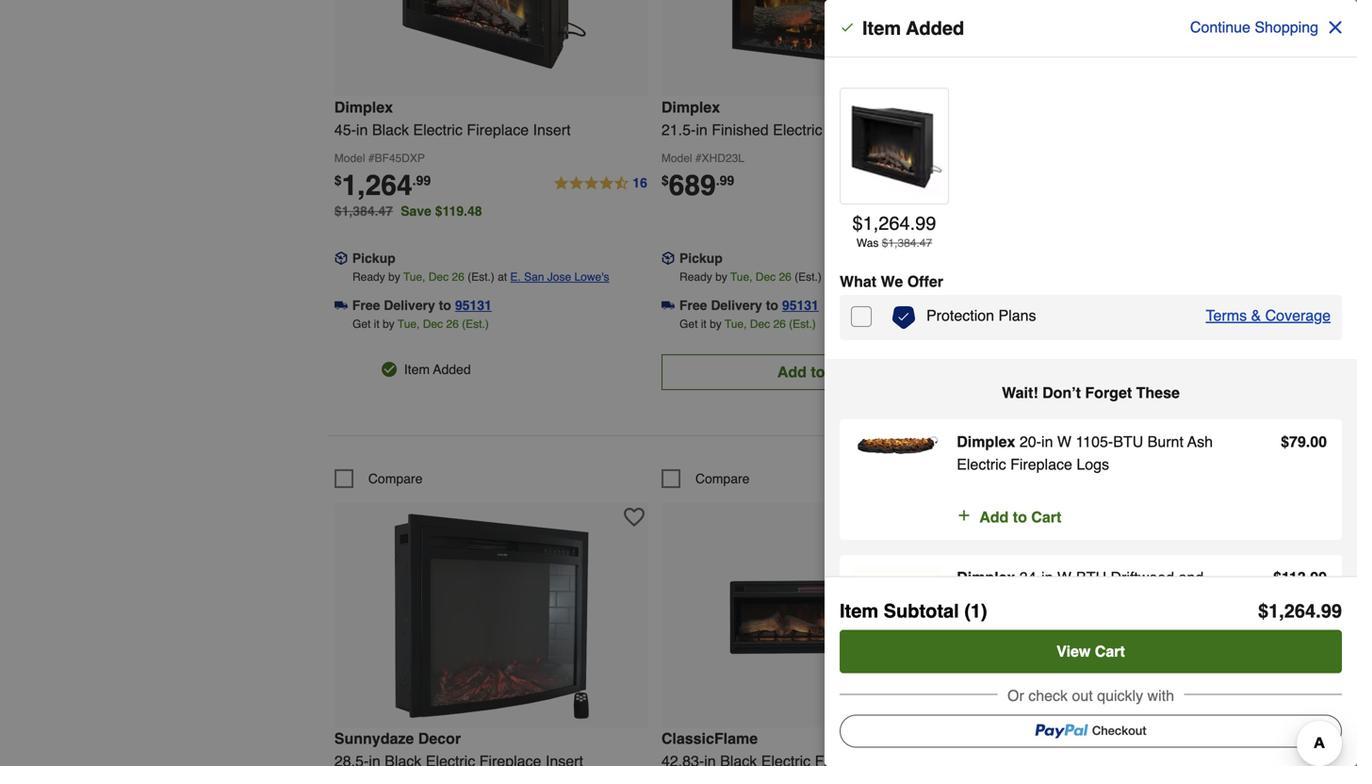Task type: vqa. For each thing, say whether or not it's contained in the screenshot.
STEP
no



Task type: describe. For each thing, give the bounding box(es) containing it.
(1)
[[964, 600, 987, 622]]

save
[[401, 203, 431, 219]]

shopping
[[1255, 18, 1318, 36]]

3 delivery from the left
[[1038, 298, 1089, 313]]

plans
[[998, 307, 1036, 324]]

$1,384.47
[[334, 203, 393, 219]]

free delivery to 95131 for 2nd 95131 button
[[679, 298, 819, 313]]

compare for "1001463086" element at right bottom
[[1022, 471, 1077, 486]]

in inside "34-in w-btu driftwood and rock electric fireplace logs"
[[1041, 569, 1053, 586]]

79
[[1289, 433, 1306, 450]]

insert for 45-in black electric fireplace insert
[[533, 121, 571, 138]]

classicflame
[[661, 730, 758, 747]]

btu inside 20-in w 1105-btu burnt ash electric fireplace logs
[[1113, 433, 1143, 450]]

we
[[881, 273, 903, 290]]

pickup for 1st 95131 button
[[352, 251, 396, 266]]

# for black
[[368, 152, 375, 165]]

check
[[1028, 687, 1068, 704]]

san for 1st 95131 button
[[524, 270, 544, 284]]

close image
[[1326, 18, 1345, 37]]

yes image
[[381, 362, 397, 377]]

heart outline image
[[624, 507, 644, 528]]

99 for $ 1,264 . 99
[[1321, 600, 1342, 622]]

decor
[[418, 730, 461, 747]]

terms
[[1206, 307, 1247, 324]]

wait!
[[1002, 384, 1038, 401]]

$ 1,264 .99
[[334, 169, 431, 202]]

bf45dxp
[[375, 152, 425, 165]]

terms & coverage button
[[1206, 304, 1331, 327]]

logs for driftwood
[[1115, 591, 1148, 609]]

1,264 for $ 1,264 . 99
[[1269, 600, 1316, 622]]

1105-
[[1076, 433, 1113, 450]]

or
[[1007, 687, 1024, 704]]

ready by tue, dec 26 (est.) at e. san jose lowe's for 1st 95131 button
[[352, 270, 609, 284]]

model for 21.5-
[[661, 152, 692, 165]]

689
[[669, 169, 716, 202]]

checkmark image
[[840, 20, 855, 35]]

item subtotal (1)
[[840, 600, 987, 622]]

truck filled image for 1st 95131 button the pickup icon
[[334, 299, 348, 312]]

delivery for 2nd 95131 button
[[711, 298, 762, 313]]

e. for e. san jose lowe's button corresponding to 1st 95131 button
[[510, 270, 521, 284]]

21.5-
[[661, 121, 696, 138]]

e. for e. san jose lowe's button corresponding to 2nd 95131 button
[[837, 270, 848, 284]]

san for 2nd 95131 button
[[851, 270, 871, 284]]

sunnydaze decor link
[[334, 730, 648, 766]]

offer
[[907, 273, 943, 290]]

1,384
[[888, 237, 916, 250]]

these
[[1136, 384, 1180, 401]]

view cart
[[1057, 643, 1125, 660]]

3 free from the left
[[1006, 298, 1034, 313]]

34-
[[1020, 569, 1041, 586]]

w
[[1057, 433, 1071, 450]]

sunnydaze decor
[[334, 730, 461, 747]]

0 horizontal spatial add
[[777, 363, 807, 381]]

fireplace inside "34-in w-btu driftwood and rock electric fireplace logs"
[[1049, 591, 1111, 609]]

pickup image for 1st 95131 button
[[334, 252, 348, 265]]

what
[[840, 273, 876, 290]]

0 vertical spatial product image
[[844, 96, 946, 198]]

ash
[[1187, 433, 1213, 450]]

&
[[1251, 307, 1261, 324]]

product image for $ 79 .00
[[855, 431, 942, 461]]

e. san jose lowe's button for 1st 95131 button
[[510, 268, 609, 286]]

99 for $ 1,264 . 99 was $ 1,384 . 47
[[915, 213, 936, 234]]

34-in w-btu driftwood and rock electric fireplace logs
[[957, 569, 1204, 609]]

$ for $ 1,264 .99
[[334, 173, 342, 188]]

dimplex 21.5-in finished electric fireplace insert
[[661, 98, 930, 138]]

dimplex 45-in black electric fireplace insert
[[334, 98, 571, 138]]

protection
[[926, 307, 994, 324]]

free for 1st 95131 button the pickup icon's truck filled icon
[[352, 298, 380, 313]]

$ 113 . 99
[[1273, 569, 1327, 586]]

sunnydaze
[[334, 730, 414, 747]]

dimplex inside dimplex 21.5-in finished electric fireplace insert
[[661, 98, 720, 116]]

1 horizontal spatial add to cart
[[979, 508, 1061, 526]]

2 95131 button from the left
[[782, 296, 819, 315]]

product image for $ 113 . 99
[[855, 566, 942, 653]]

0 vertical spatial add to cart
[[777, 363, 859, 381]]

out
[[1072, 687, 1093, 704]]

free delivery to 95131 for 1st 95131 button
[[352, 298, 492, 313]]

model for 45-
[[334, 152, 365, 165]]

get it by tue, dec 26 (est.) for 1st 95131 button
[[352, 317, 489, 331]]

$ for $ 1,264 . 99
[[1258, 600, 1269, 622]]

$ 1,264 . 99
[[1258, 600, 1342, 622]]

.99 for 689
[[716, 173, 734, 188]]

95131 for 2nd 95131 button
[[782, 298, 819, 313]]

jose for 1st 95131 button
[[547, 270, 571, 284]]

continue
[[1190, 18, 1250, 36]]

driftwood
[[1111, 569, 1174, 586]]

insert for 21.5-in finished electric fireplace insert
[[893, 121, 930, 138]]

heart outline image
[[951, 507, 971, 528]]

. up offer
[[916, 237, 920, 250]]

black
[[372, 121, 409, 138]]

$ 79 .00
[[1281, 433, 1327, 450]]

dimplex link
[[988, 730, 1302, 766]]

get for the pickup icon associated with 2nd 95131 button truck filled icon
[[679, 317, 698, 331]]

.00
[[1306, 433, 1327, 450]]

free for the pickup icon associated with 2nd 95131 button truck filled icon
[[679, 298, 707, 313]]

pickup for 2nd 95131 button
[[679, 251, 723, 266]]

ready by tue, dec 26 (est.) at e. san jose lowe's for 2nd 95131 button
[[679, 270, 936, 284]]

45-
[[334, 121, 356, 138]]

free delivery to
[[1006, 298, 1105, 313]]

1 vertical spatial add to cart button
[[957, 506, 1061, 529]]

ready for 1st 95131 button the pickup icon
[[352, 270, 385, 284]]

fireplace inside dimplex 21.5-in finished electric fireplace insert
[[826, 121, 889, 138]]

4.5 stars image for 1,264
[[552, 172, 648, 195]]

1,264 for $ 1,264 .99
[[342, 169, 412, 202]]

. for $ 1,264 . 99 was $ 1,384 . 47
[[910, 213, 915, 234]]

1 horizontal spatial item added
[[862, 17, 964, 39]]

model # bf45dxp
[[334, 152, 425, 165]]

3 it from the left
[[1028, 317, 1034, 331]]

dimplex left 20-
[[957, 433, 1015, 450]]

truck filled image for the pickup icon associated with 2nd 95131 button
[[661, 299, 675, 312]]

finished
[[712, 121, 769, 138]]



Task type: locate. For each thing, give the bounding box(es) containing it.
1 horizontal spatial compare
[[695, 471, 750, 486]]

26
[[452, 270, 464, 284], [779, 270, 791, 284], [446, 317, 459, 331], [773, 317, 786, 331]]

logs for btu
[[1077, 456, 1109, 473]]

1 free from the left
[[352, 298, 380, 313]]

1 get it by tue, dec 26 (est.) from the left
[[352, 317, 489, 331]]

1 horizontal spatial add
[[979, 508, 1009, 526]]

pickup
[[352, 251, 396, 266], [679, 251, 723, 266]]

truck filled image
[[334, 299, 348, 312], [661, 299, 675, 312], [988, 299, 1002, 312]]

0 horizontal spatial san
[[524, 270, 544, 284]]

$
[[334, 173, 342, 188], [661, 173, 669, 188], [852, 213, 863, 234], [882, 237, 888, 250], [1281, 433, 1289, 450], [1273, 569, 1282, 586], [1258, 600, 1269, 622]]

0 vertical spatial item added
[[862, 17, 964, 39]]

added right "checkmark" image on the right of page
[[906, 17, 964, 39]]

item added
[[862, 17, 964, 39], [404, 362, 471, 377]]

it for 1st 95131 button
[[374, 317, 379, 331]]

# up actual price $1,264.99 element
[[368, 152, 375, 165]]

2 horizontal spatial get
[[1007, 317, 1025, 331]]

added right the 'yes' icon
[[433, 362, 471, 377]]

logs
[[1077, 456, 1109, 473], [1115, 591, 1148, 609]]

electric right finished
[[773, 121, 822, 138]]

view
[[1057, 643, 1091, 660]]

95131 for 1st 95131 button
[[455, 298, 492, 313]]

2 pickup from the left
[[679, 251, 723, 266]]

2 vertical spatial 99
[[1321, 600, 1342, 622]]

get for 1st 95131 button the pickup icon's truck filled icon
[[352, 317, 371, 331]]

coverage
[[1265, 307, 1331, 324]]

4.5 stars image
[[552, 172, 648, 195], [880, 172, 975, 195]]

1 compare from the left
[[368, 471, 423, 486]]

0 horizontal spatial insert
[[533, 121, 571, 138]]

0 horizontal spatial compare
[[368, 471, 423, 486]]

1,264 down 113
[[1269, 600, 1316, 622]]

dimplex
[[334, 98, 393, 116], [661, 98, 720, 116], [957, 433, 1015, 450], [957, 569, 1015, 586], [988, 730, 1047, 747]]

in left w
[[1041, 433, 1053, 450]]

1 horizontal spatial ready by tue, dec 26 (est.) at e. san jose lowe's
[[679, 270, 936, 284]]

lowe's for e. san jose lowe's button corresponding to 1st 95131 button
[[574, 270, 609, 284]]

cart right view
[[1095, 643, 1125, 660]]

continue shopping
[[1190, 18, 1318, 36]]

0 horizontal spatial ready
[[352, 270, 385, 284]]

0 horizontal spatial ready by tue, dec 26 (est.) at e. san jose lowe's
[[352, 270, 609, 284]]

1 delivery from the left
[[384, 298, 435, 313]]

0 vertical spatial item
[[862, 17, 901, 39]]

1 horizontal spatial get
[[679, 317, 698, 331]]

1 pickup image from the left
[[334, 252, 348, 265]]

1 free delivery to 95131 from the left
[[352, 298, 492, 313]]

99 inside $ 1,264 . 99 was $ 1,384 . 47
[[915, 213, 936, 234]]

1 vertical spatial 99
[[1310, 569, 1327, 586]]

get it by
[[1007, 317, 1049, 331]]

to
[[439, 298, 451, 313], [766, 298, 778, 313], [1093, 298, 1105, 313], [811, 363, 825, 381], [1013, 508, 1027, 526]]

0 horizontal spatial it
[[374, 317, 379, 331]]

get it by tue, dec 26 (est.)
[[352, 317, 489, 331], [679, 317, 816, 331]]

$ for $ 689 .99
[[661, 173, 669, 188]]

actual price $689.99 element
[[661, 169, 734, 202]]

2 vertical spatial item
[[840, 600, 878, 622]]

1001463086 element
[[988, 469, 1077, 488]]

0 horizontal spatial added
[[433, 362, 471, 377]]

1 vertical spatial product image
[[855, 431, 942, 461]]

subtotal
[[884, 600, 959, 622]]

.99 inside the $ 1,264 .99
[[412, 173, 431, 188]]

1 horizontal spatial delivery
[[711, 298, 762, 313]]

fireplace
[[467, 121, 529, 138], [826, 121, 889, 138], [1010, 456, 1072, 473], [1049, 591, 1111, 609]]

electric inside "34-in w-btu driftwood and rock electric fireplace logs"
[[995, 591, 1045, 609]]

0 horizontal spatial free
[[352, 298, 380, 313]]

.99
[[412, 173, 431, 188], [716, 173, 734, 188]]

1 95131 from the left
[[455, 298, 492, 313]]

item left subtotal at the right of page
[[840, 600, 878, 622]]

99 right 113
[[1310, 569, 1327, 586]]

1000631507 element
[[661, 469, 750, 488]]

1 model from the left
[[334, 152, 365, 165]]

99
[[915, 213, 936, 234], [1310, 569, 1327, 586], [1321, 600, 1342, 622]]

2 horizontal spatial delivery
[[1038, 298, 1089, 313]]

. up 1,384
[[910, 213, 915, 234]]

logs down the driftwood
[[1115, 591, 1148, 609]]

1 horizontal spatial at
[[825, 270, 834, 284]]

2 horizontal spatial truck filled image
[[988, 299, 1002, 312]]

by
[[388, 270, 400, 284], [715, 270, 727, 284], [383, 317, 395, 331], [710, 317, 722, 331], [1037, 317, 1049, 331]]

4.5 stars image up $ 1,264 . 99 was $ 1,384 . 47
[[880, 172, 975, 195]]

99 for $ 113 . 99
[[1310, 569, 1327, 586]]

2 lowe's from the left
[[901, 270, 936, 284]]

47
[[920, 237, 932, 250]]

2 insert from the left
[[893, 121, 930, 138]]

it for 2nd 95131 button
[[701, 317, 707, 331]]

continue shopping button
[[1178, 6, 1357, 49]]

1 95131 button from the left
[[455, 296, 492, 315]]

burnt
[[1147, 433, 1183, 450]]

(est.)
[[467, 270, 495, 284], [795, 270, 822, 284], [462, 317, 489, 331], [789, 317, 816, 331]]

jose for 2nd 95131 button
[[874, 270, 898, 284]]

compare inside 1000631507 element
[[695, 471, 750, 486]]

in up model # xhd23l
[[696, 121, 708, 138]]

cart down "1001463086" element at right bottom
[[1031, 508, 1061, 526]]

0 horizontal spatial model
[[334, 152, 365, 165]]

2 vertical spatial cart
[[1095, 643, 1125, 660]]

in inside dimplex 21.5-in finished electric fireplace insert
[[696, 121, 708, 138]]

.99 down xhd23l
[[716, 173, 734, 188]]

electric
[[413, 121, 463, 138], [773, 121, 822, 138], [957, 456, 1006, 473], [995, 591, 1045, 609]]

compare for 5001135113 element
[[368, 471, 423, 486]]

2 get from the left
[[679, 317, 698, 331]]

1 insert from the left
[[533, 121, 571, 138]]

0 horizontal spatial logs
[[1077, 456, 1109, 473]]

item
[[862, 17, 901, 39], [404, 362, 430, 377], [840, 600, 878, 622]]

wait! don't forget these
[[1002, 384, 1180, 401]]

in left black
[[356, 121, 368, 138]]

product image
[[844, 96, 946, 198], [855, 431, 942, 461], [855, 566, 942, 653]]

2 truck filled image from the left
[[661, 299, 675, 312]]

1,264 up 1,384
[[863, 213, 910, 234]]

2 jose from the left
[[874, 270, 898, 284]]

add
[[777, 363, 807, 381], [979, 508, 1009, 526]]

0 horizontal spatial btu
[[1076, 569, 1106, 586]]

item added right the 'yes' icon
[[404, 362, 471, 377]]

20-in w 1105-btu burnt ash electric fireplace logs
[[957, 433, 1213, 473]]

1 horizontal spatial free
[[679, 298, 707, 313]]

w-
[[1057, 569, 1076, 586]]

0 horizontal spatial delivery
[[384, 298, 435, 313]]

4.5 stars image left 689
[[552, 172, 648, 195]]

. for $ 1,264 . 99
[[1316, 600, 1321, 622]]

1 4.5 stars image from the left
[[552, 172, 648, 195]]

e. san jose lowe's button
[[510, 268, 609, 286], [837, 268, 936, 286]]

95131
[[455, 298, 492, 313], [782, 298, 819, 313]]

2 free from the left
[[679, 298, 707, 313]]

0 vertical spatial add
[[777, 363, 807, 381]]

item right "checkmark" image on the right of page
[[862, 17, 901, 39]]

2 ready by tue, dec 26 (est.) at e. san jose lowe's from the left
[[679, 270, 936, 284]]

1 # from the left
[[368, 152, 375, 165]]

.99 down bf45dxp
[[412, 173, 431, 188]]

3 truck filled image from the left
[[988, 299, 1002, 312]]

. down $ 113 . 99
[[1316, 600, 1321, 622]]

0 horizontal spatial truck filled image
[[334, 299, 348, 312]]

compare inside "1001463086" element
[[1022, 471, 1077, 486]]

was
[[856, 237, 879, 250]]

0 horizontal spatial .99
[[412, 173, 431, 188]]

electric inside 20-in w 1105-btu burnt ash electric fireplace logs
[[957, 456, 1006, 473]]

$ for $ 1,264 . 99 was $ 1,384 . 47
[[852, 213, 863, 234]]

logs down 1105-
[[1077, 456, 1109, 473]]

2 horizontal spatial compare
[[1022, 471, 1077, 486]]

0 horizontal spatial e. san jose lowe's button
[[510, 268, 609, 286]]

1 horizontal spatial 4.5 stars image
[[880, 172, 975, 195]]

1 horizontal spatial san
[[851, 270, 871, 284]]

0 horizontal spatial item added
[[404, 362, 471, 377]]

0 horizontal spatial e.
[[510, 270, 521, 284]]

5001135113 element
[[334, 469, 423, 488]]

ready by tue, dec 26 (est.) at e. san jose lowe's down the was
[[679, 270, 936, 284]]

0 horizontal spatial jose
[[547, 270, 571, 284]]

logs inside 20-in w 1105-btu burnt ash electric fireplace logs
[[1077, 456, 1109, 473]]

logs inside "34-in w-btu driftwood and rock electric fireplace logs"
[[1115, 591, 1148, 609]]

jose
[[547, 270, 571, 284], [874, 270, 898, 284]]

with
[[1147, 687, 1174, 704]]

1 horizontal spatial 95131 button
[[782, 296, 819, 315]]

pickup image
[[334, 252, 348, 265], [661, 252, 675, 265]]

1 horizontal spatial .99
[[716, 173, 734, 188]]

1 horizontal spatial added
[[906, 17, 964, 39]]

ready by tue, dec 26 (est.) at e. san jose lowe's down $119.48
[[352, 270, 609, 284]]

1 e. san jose lowe's button from the left
[[510, 268, 609, 286]]

item right the 'yes' icon
[[404, 362, 430, 377]]

and
[[1178, 569, 1204, 586]]

1 horizontal spatial logs
[[1115, 591, 1148, 609]]

1 horizontal spatial e.
[[837, 270, 848, 284]]

.
[[910, 213, 915, 234], [916, 237, 920, 250], [1306, 569, 1310, 586], [1316, 600, 1321, 622]]

dimplex up rock
[[957, 569, 1015, 586]]

2 horizontal spatial it
[[1028, 317, 1034, 331]]

1 it from the left
[[374, 317, 379, 331]]

2 get it by tue, dec 26 (est.) from the left
[[679, 317, 816, 331]]

2 free delivery to 95131 from the left
[[679, 298, 819, 313]]

lowe's down "47"
[[901, 270, 936, 284]]

4.5 stars image containing 16
[[552, 172, 648, 195]]

was price $1,384.47 element
[[334, 199, 401, 219]]

get it by tue, dec 26 (est.) for 2nd 95131 button
[[679, 317, 816, 331]]

1 at from the left
[[498, 270, 507, 284]]

1 get from the left
[[352, 317, 371, 331]]

free delivery to 95131
[[352, 298, 492, 313], [679, 298, 819, 313]]

1 e. from the left
[[510, 270, 521, 284]]

0 vertical spatial add to cart button
[[661, 354, 975, 390]]

item added right "checkmark" image on the right of page
[[862, 17, 964, 39]]

or check out quickly with
[[1007, 687, 1174, 704]]

dimplex up 45-
[[334, 98, 393, 116]]

insert inside dimplex 21.5-in finished electric fireplace insert
[[893, 121, 930, 138]]

$1,384.47 save $119.48
[[334, 203, 482, 219]]

2 it from the left
[[701, 317, 707, 331]]

0 horizontal spatial 95131 button
[[455, 296, 492, 315]]

1 .99 from the left
[[412, 173, 431, 188]]

# up actual price $689.99 "element"
[[695, 152, 702, 165]]

don't
[[1042, 384, 1081, 401]]

0 horizontal spatial pickup image
[[334, 252, 348, 265]]

# for finished
[[695, 152, 702, 165]]

model # xhd23l
[[661, 152, 744, 165]]

$ inside the $ 1,264 .99
[[334, 173, 342, 188]]

4.5 stars image for 689
[[880, 172, 975, 195]]

$ for $ 79 .00
[[1281, 433, 1289, 450]]

xhd23l
[[702, 152, 744, 165]]

compare inside 5001135113 element
[[368, 471, 423, 486]]

2 vertical spatial product image
[[855, 566, 942, 653]]

1 horizontal spatial ready
[[679, 270, 712, 284]]

free
[[352, 298, 380, 313], [679, 298, 707, 313], [1006, 298, 1034, 313]]

compare
[[368, 471, 423, 486], [695, 471, 750, 486], [1022, 471, 1077, 486]]

1 vertical spatial item added
[[404, 362, 471, 377]]

at
[[498, 270, 507, 284], [825, 270, 834, 284]]

$ inside $ 689 .99
[[661, 173, 669, 188]]

3 compare from the left
[[1022, 471, 1077, 486]]

0 vertical spatial cart
[[829, 363, 859, 381]]

99 up "47"
[[915, 213, 936, 234]]

dec
[[429, 270, 449, 284], [756, 270, 776, 284], [423, 317, 443, 331], [750, 317, 770, 331]]

0 vertical spatial added
[[906, 17, 964, 39]]

0 horizontal spatial cart
[[829, 363, 859, 381]]

rock
[[957, 591, 991, 609]]

1 lowe's from the left
[[574, 270, 609, 284]]

btu left the driftwood
[[1076, 569, 1106, 586]]

0 vertical spatial 1,264
[[342, 169, 412, 202]]

model down 21.5-
[[661, 152, 692, 165]]

cart inside "button"
[[1095, 643, 1125, 660]]

1 horizontal spatial insert
[[893, 121, 930, 138]]

1 horizontal spatial #
[[695, 152, 702, 165]]

99 down $ 113 . 99
[[1321, 600, 1342, 622]]

electric up plus image
[[957, 456, 1006, 473]]

$ 689 .99
[[661, 169, 734, 202]]

electric down "34-"
[[995, 591, 1045, 609]]

2 horizontal spatial cart
[[1095, 643, 1125, 660]]

1 horizontal spatial model
[[661, 152, 692, 165]]

$ for $ 113 . 99
[[1273, 569, 1282, 586]]

0 horizontal spatial 1,264
[[342, 169, 412, 202]]

btu left burnt
[[1113, 433, 1143, 450]]

ready for the pickup icon associated with 2nd 95131 button
[[679, 270, 712, 284]]

e. san jose lowe's button for 2nd 95131 button
[[837, 268, 936, 286]]

model down 45-
[[334, 152, 365, 165]]

2 95131 from the left
[[782, 298, 819, 313]]

electric right black
[[413, 121, 463, 138]]

. up $ 1,264 . 99
[[1306, 569, 1310, 586]]

terms & coverage
[[1206, 307, 1331, 324]]

add to cart button
[[661, 354, 975, 390], [957, 506, 1061, 529]]

$ 1,264 . 99 was $ 1,384 . 47
[[852, 213, 936, 250]]

. for $ 113 . 99
[[1306, 569, 1310, 586]]

1 horizontal spatial jose
[[874, 270, 898, 284]]

1 horizontal spatial 95131
[[782, 298, 819, 313]]

protection plans
[[926, 307, 1036, 324]]

dimplex up 21.5-
[[661, 98, 720, 116]]

113
[[1282, 569, 1306, 586]]

1 ready from the left
[[352, 270, 385, 284]]

btu inside "34-in w-btu driftwood and rock electric fireplace logs"
[[1076, 569, 1106, 586]]

in
[[356, 121, 368, 138], [696, 121, 708, 138], [1041, 433, 1053, 450], [1041, 569, 1053, 586]]

1 vertical spatial 1,264
[[863, 213, 910, 234]]

pickup down $ 689 .99
[[679, 251, 723, 266]]

0 horizontal spatial 95131
[[455, 298, 492, 313]]

in left w-
[[1041, 569, 1053, 586]]

delivery for 1st 95131 button
[[384, 298, 435, 313]]

1,264 inside $ 1,264 . 99 was $ 1,384 . 47
[[863, 213, 910, 234]]

cart down what
[[829, 363, 859, 381]]

classicflame link
[[661, 730, 975, 766]]

2 .99 from the left
[[716, 173, 734, 188]]

2 horizontal spatial 1,264
[[1269, 600, 1316, 622]]

fireplace inside dimplex 45-in black electric fireplace insert
[[467, 121, 529, 138]]

ready by tue, dec 26 (est.) at e. san jose lowe's
[[352, 270, 609, 284], [679, 270, 936, 284]]

1 horizontal spatial lowe's
[[901, 270, 936, 284]]

what we offer
[[840, 273, 943, 290]]

1 horizontal spatial get it by tue, dec 26 (est.)
[[679, 317, 816, 331]]

2 san from the left
[[851, 270, 871, 284]]

0 horizontal spatial lowe's
[[574, 270, 609, 284]]

1 horizontal spatial e. san jose lowe's button
[[837, 268, 936, 286]]

compare for 1000631507 element
[[695, 471, 750, 486]]

model
[[334, 152, 365, 165], [661, 152, 692, 165]]

0 vertical spatial logs
[[1077, 456, 1109, 473]]

pickup image down 689
[[661, 252, 675, 265]]

2 delivery from the left
[[711, 298, 762, 313]]

2 e. from the left
[[837, 270, 848, 284]]

1 horizontal spatial pickup image
[[661, 252, 675, 265]]

.99 inside $ 689 .99
[[716, 173, 734, 188]]

insert inside dimplex 45-in black electric fireplace insert
[[533, 121, 571, 138]]

0 horizontal spatial free delivery to 95131
[[352, 298, 492, 313]]

1 ready by tue, dec 26 (est.) at e. san jose lowe's from the left
[[352, 270, 609, 284]]

2 # from the left
[[695, 152, 702, 165]]

1 horizontal spatial truck filled image
[[661, 299, 675, 312]]

dimplex inside dimplex 45-in black electric fireplace insert
[[334, 98, 393, 116]]

1 vertical spatial btu
[[1076, 569, 1106, 586]]

san
[[524, 270, 544, 284], [851, 270, 871, 284]]

protection plan filled image
[[892, 306, 915, 329]]

0 horizontal spatial #
[[368, 152, 375, 165]]

lowe's
[[574, 270, 609, 284], [901, 270, 936, 284]]

0 horizontal spatial pickup
[[352, 251, 396, 266]]

1 vertical spatial add to cart
[[979, 508, 1061, 526]]

electric inside dimplex 21.5-in finished electric fireplace insert
[[773, 121, 822, 138]]

pickup down $1,384.47
[[352, 251, 396, 266]]

view cart button
[[840, 630, 1342, 673]]

2 model from the left
[[661, 152, 692, 165]]

quickly
[[1097, 687, 1143, 704]]

ready down $ 689 .99
[[679, 270, 712, 284]]

0 vertical spatial 99
[[915, 213, 936, 234]]

in inside dimplex 45-in black electric fireplace insert
[[356, 121, 368, 138]]

2 pickup image from the left
[[661, 252, 675, 265]]

pickup image down $1,384.47
[[334, 252, 348, 265]]

1 horizontal spatial 1,264
[[863, 213, 910, 234]]

20-
[[1020, 433, 1041, 450]]

plus image
[[957, 506, 972, 525]]

1 truck filled image from the left
[[334, 299, 348, 312]]

1 pickup from the left
[[352, 251, 396, 266]]

16 button
[[552, 172, 648, 195]]

3 get from the left
[[1007, 317, 1025, 331]]

2 ready from the left
[[679, 270, 712, 284]]

dimplex down or on the bottom right of the page
[[988, 730, 1047, 747]]

ready down $1,384.47
[[352, 270, 385, 284]]

1 san from the left
[[524, 270, 544, 284]]

2 4.5 stars image from the left
[[880, 172, 975, 195]]

1 horizontal spatial cart
[[1031, 508, 1061, 526]]

1,264 for $ 1,264 . 99 was $ 1,384 . 47
[[863, 213, 910, 234]]

0 horizontal spatial add to cart
[[777, 363, 859, 381]]

1 vertical spatial added
[[433, 362, 471, 377]]

2 compare from the left
[[695, 471, 750, 486]]

$119.48
[[435, 203, 482, 219]]

pickup image for 2nd 95131 button
[[661, 252, 675, 265]]

1 vertical spatial add
[[979, 508, 1009, 526]]

0 horizontal spatial at
[[498, 270, 507, 284]]

electric inside dimplex 45-in black electric fireplace insert
[[413, 121, 463, 138]]

0 horizontal spatial get
[[352, 317, 371, 331]]

0 horizontal spatial 4.5 stars image
[[552, 172, 648, 195]]

lowe's for e. san jose lowe's button corresponding to 2nd 95131 button
[[901, 270, 936, 284]]

1 vertical spatial logs
[[1115, 591, 1148, 609]]

1 horizontal spatial btu
[[1113, 433, 1143, 450]]

1 vertical spatial item
[[404, 362, 430, 377]]

2 at from the left
[[825, 270, 834, 284]]

#
[[368, 152, 375, 165], [695, 152, 702, 165]]

fireplace inside 20-in w 1105-btu burnt ash electric fireplace logs
[[1010, 456, 1072, 473]]

get
[[352, 317, 371, 331], [679, 317, 698, 331], [1007, 317, 1025, 331]]

16
[[633, 175, 647, 190]]

forget
[[1085, 384, 1132, 401]]

actual price $1,264.99 element
[[334, 169, 431, 202]]

1 jose from the left
[[547, 270, 571, 284]]

2 e. san jose lowe's button from the left
[[837, 268, 936, 286]]

ready
[[352, 270, 385, 284], [679, 270, 712, 284]]

it
[[374, 317, 379, 331], [701, 317, 707, 331], [1028, 317, 1034, 331]]

lowe's down the 16 'button'
[[574, 270, 609, 284]]

0 horizontal spatial get it by tue, dec 26 (est.)
[[352, 317, 489, 331]]

2 horizontal spatial free
[[1006, 298, 1034, 313]]

.99 for 1,264
[[412, 173, 431, 188]]

tue,
[[403, 270, 425, 284], [730, 270, 752, 284], [398, 317, 420, 331], [725, 317, 747, 331]]

1,264 down model # bf45dxp
[[342, 169, 412, 202]]

0 vertical spatial btu
[[1113, 433, 1143, 450]]

1 horizontal spatial free delivery to 95131
[[679, 298, 819, 313]]

1 vertical spatial cart
[[1031, 508, 1061, 526]]

95131 button
[[455, 296, 492, 315], [782, 296, 819, 315]]

in inside 20-in w 1105-btu burnt ash electric fireplace logs
[[1041, 433, 1053, 450]]



